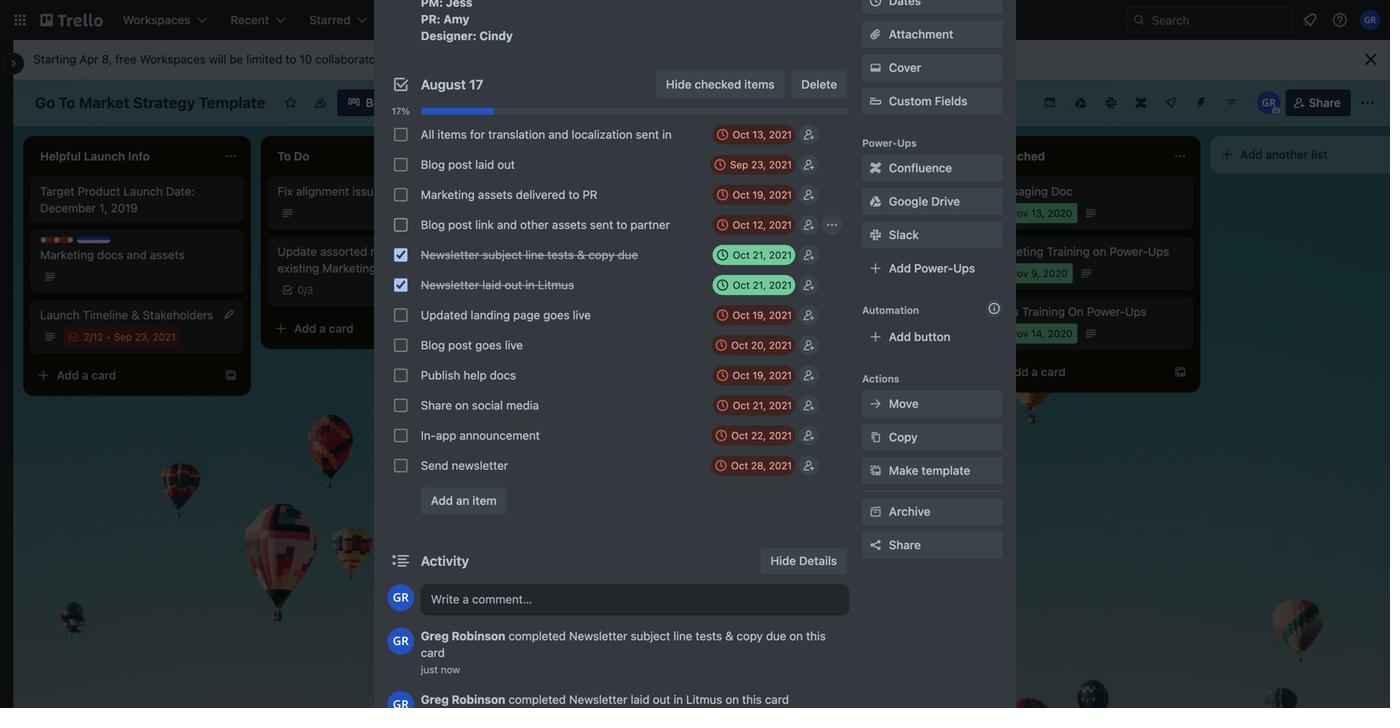 Task type: describe. For each thing, give the bounding box(es) containing it.
docs inside august 17 group
[[490, 368, 516, 382]]

a for add a card button under the quotes/testimonials
[[557, 238, 563, 252]]

updated
[[421, 308, 468, 322]]

2021 for in-app announcement
[[769, 430, 792, 441]]

move link
[[862, 390, 1003, 417]]

power-ups
[[862, 137, 917, 149]]

oct for translation
[[733, 129, 750, 140]]

2 vertical spatial and
[[127, 248, 147, 262]]

add a card down 14,
[[1007, 365, 1066, 379]]

stakeholders
[[143, 308, 213, 322]]

Blog post link and other assets sent to partner checkbox
[[394, 218, 408, 232]]

oct 28, 2021 button
[[711, 456, 795, 476]]

power- right on at the right of the page
[[1087, 305, 1125, 319]]

2021 for marketing assets delivered to pr
[[769, 189, 792, 201]]

pr
[[583, 188, 597, 201]]

add an item button
[[421, 487, 507, 514]]

2021 for newsletter laid out in litmus
[[769, 279, 792, 291]]

timeline
[[83, 308, 128, 322]]

13, for nov
[[1031, 207, 1045, 219]]

Nov 14, 2020 checkbox
[[990, 324, 1078, 344]]

robinson for greg robinson completed newsletter laid out in litmus on this card
[[452, 693, 505, 706]]

0 horizontal spatial share button
[[862, 532, 1003, 558]]

/pricing
[[400, 184, 441, 198]]

Newsletter subject line tests & copy due checkbox
[[394, 248, 408, 262]]

2021 for share on social media
[[769, 400, 792, 411]]

add button button
[[862, 324, 1003, 350]]

copy
[[889, 430, 918, 444]]

nov for marketing
[[1010, 268, 1029, 279]]

market
[[79, 94, 130, 112]]

In-app announcement checkbox
[[394, 429, 408, 442]]

1 vertical spatial greg robinson (gregrobinson96) image
[[387, 584, 414, 611]]

Publish help docs checkbox
[[394, 369, 408, 382]]

subject inside august 17 group
[[482, 248, 522, 262]]

oct for and
[[733, 219, 750, 231]]

copy inside august 17 group
[[588, 248, 615, 262]]

add inside 'button'
[[889, 330, 911, 344]]

aug 21, 2020
[[772, 207, 835, 219]]

translation
[[488, 127, 545, 141]]

power- down messaging doc link
[[1110, 245, 1148, 258]]

existing
[[278, 261, 319, 275]]

21, inside 'option'
[[794, 207, 807, 219]]

due inside august 17 group
[[618, 248, 638, 262]]

1 horizontal spatial assets
[[478, 188, 513, 201]]

2021 for publish help docs
[[769, 370, 792, 381]]

sm image for confluence
[[867, 160, 884, 176]]

calendar power-up image
[[1043, 95, 1057, 109]]

2021 for blog post goes live
[[769, 339, 792, 351]]

Blog post laid out checkbox
[[394, 158, 408, 171]]

link
[[475, 218, 494, 232]]

announcement
[[460, 428, 540, 442]]

august 17
[[421, 76, 483, 92]]

17
[[469, 76, 483, 92]]

details
[[799, 554, 837, 568]]

2020 for in-app announcement
[[807, 328, 832, 339]]

alignment
[[296, 184, 349, 198]]

9,
[[1031, 268, 1040, 279]]

sm image for google drive
[[867, 193, 884, 210]]

newsletter down "on this card"
[[569, 693, 628, 706]]

2021 for blog post link and other assets sent to partner
[[769, 219, 792, 231]]

oct 12, 2021
[[733, 219, 792, 231]]

greg for greg robinson completed newsletter subject line tests & copy due
[[421, 629, 449, 643]]

post for -
[[780, 245, 804, 258]]

1 horizontal spatial greg robinson (gregrobinson96) image
[[1257, 91, 1281, 115]]

sep inside button
[[730, 159, 748, 171]]

0 horizontal spatial this
[[742, 693, 762, 706]]

make template
[[889, 464, 971, 477]]

add a card button down the quotes/testimonials
[[505, 232, 689, 258]]

copy link
[[862, 424, 1003, 451]]

greg robinson completed newsletter laid out in litmus on this card
[[421, 693, 789, 706]]

apr
[[79, 52, 99, 66]]

14,
[[1031, 328, 1045, 339]]

slack
[[889, 228, 919, 242]]

social
[[472, 398, 503, 412]]

23, for jul
[[789, 328, 804, 339]]

1 horizontal spatial to
[[569, 188, 579, 201]]

sm image for archive
[[867, 503, 884, 520]]

template
[[199, 94, 265, 112]]

1 horizontal spatial tests
[[696, 629, 722, 643]]

training for marketing
[[1047, 245, 1090, 258]]

2 horizontal spatial in
[[674, 693, 683, 706]]

& inside august 17 group
[[577, 248, 585, 262]]

newsletter down link
[[421, 248, 479, 262]]

greg robinson (gregrobinson96) image for greg robinson completed newsletter laid out in litmus on this card
[[387, 691, 414, 708]]

attachment
[[889, 27, 954, 41]]

0 vertical spatial to
[[286, 52, 296, 66]]

blog for blog post - announcement
[[752, 245, 777, 258]]

nov inside option
[[1010, 207, 1029, 219]]

sent for in
[[636, 127, 659, 141]]

2021 for newsletter subject line tests & copy due
[[769, 249, 792, 261]]

newsletter
[[452, 459, 508, 472]]

1 horizontal spatial due
[[766, 629, 786, 643]]

1 horizontal spatial litmus
[[686, 693, 722, 706]]

0 vertical spatial out
[[498, 158, 515, 171]]

add a card button down nov 14, 2020
[[980, 359, 1164, 385]]

oct 19, 2021 for pr
[[733, 189, 792, 201]]

oct for live
[[731, 339, 748, 351]]

go to market strategy template
[[35, 94, 265, 112]]

marketing for marketing training on power-ups
[[990, 245, 1044, 258]]

app
[[436, 428, 456, 442]]

update assorted references on existing marketing pages
[[278, 245, 445, 275]]

will
[[209, 52, 226, 66]]

0 notifications image
[[1300, 10, 1320, 30]]

page
[[513, 308, 540, 322]]

1,
[[99, 201, 108, 215]]

1 vertical spatial subject
[[631, 629, 670, 643]]

1 vertical spatial and
[[497, 218, 517, 232]]

8,
[[102, 52, 112, 66]]

0 horizontal spatial docs
[[97, 248, 123, 262]]

Jul 23, 2020 checkbox
[[752, 324, 837, 344]]

designer:
[[421, 29, 477, 43]]

3 oct 21, 2021 from the top
[[733, 400, 792, 411]]

button
[[914, 330, 951, 344]]

add a card button down newsletter laid out in litmus checkbox
[[268, 315, 451, 342]]

blog post link and other assets sent to partner
[[421, 218, 670, 232]]

jul for newsletter
[[772, 605, 786, 617]]

litmus inside august 17 group
[[538, 278, 574, 292]]

customer
[[555, 184, 606, 198]]

nov for sales
[[1010, 328, 1029, 339]]

fix alignment issue on /pricing
[[278, 184, 441, 198]]

2019
[[111, 201, 138, 215]]

sent for to
[[590, 218, 613, 232]]

sm image for make template
[[867, 462, 884, 479]]

add a card button down 2 / 12 • sep 23, 2021
[[30, 362, 214, 389]]

completed for newsletter laid out in litmus
[[509, 693, 566, 706]]

sm image for cover
[[867, 59, 884, 76]]

product
[[78, 184, 120, 198]]

2020 right 9,
[[1043, 268, 1068, 279]]

0 vertical spatial share button
[[1286, 89, 1351, 116]]

0 vertical spatial items
[[744, 77, 775, 91]]

on
[[1068, 305, 1084, 319]]

launch timeline & stakeholders
[[40, 308, 213, 322]]

oct 12, 2021 button
[[713, 215, 795, 235]]

template
[[922, 464, 971, 477]]

media
[[506, 398, 539, 412]]

august
[[421, 76, 466, 92]]

oct left 28,
[[731, 460, 748, 472]]

all
[[421, 127, 434, 141]]

Board name text field
[[27, 89, 274, 116]]

2021 for blog post laid out
[[769, 159, 792, 171]]

card inside "on this card"
[[421, 646, 445, 660]]

1 horizontal spatial line
[[674, 629, 692, 643]]

share for the top the 'share' button
[[1309, 96, 1341, 110]]

delete
[[802, 77, 837, 91]]

oct for goes
[[733, 309, 750, 321]]

0 vertical spatial in
[[662, 127, 672, 141]]

board link
[[337, 89, 408, 116]]

add a card for add a card button underneath jul 31, 2020
[[769, 642, 828, 656]]

1 vertical spatial launch
[[40, 308, 80, 322]]

Blog post goes live checkbox
[[394, 339, 408, 352]]

color: red, title: none image
[[40, 237, 74, 243]]

gather
[[515, 184, 552, 198]]

1 vertical spatial out
[[505, 278, 522, 292]]

blog for blog post laid out
[[421, 158, 445, 171]]

1 horizontal spatial copy
[[737, 629, 763, 643]]

newsletter up jul 31, 2020
[[784, 582, 843, 596]]

3 oct 21, 2021 button from the top
[[713, 395, 795, 416]]

Search field
[[1146, 8, 1292, 33]]

on inside august 17 group
[[455, 398, 469, 412]]

0 horizontal spatial 23,
[[135, 331, 150, 343]]

2020 right 14,
[[1048, 328, 1073, 339]]

nov 14, 2020
[[1010, 328, 1073, 339]]

a down nov 14, 2020 checkbox
[[1032, 365, 1038, 379]]

23, for sep
[[751, 159, 766, 171]]

update assorted references on existing marketing pages link
[[278, 243, 472, 277]]

17%
[[392, 106, 410, 117]]

power- up confluence at the top of page
[[862, 137, 897, 149]]

1 vertical spatial announcement
[[792, 305, 874, 319]]

2021 down stakeholders
[[153, 331, 176, 343]]

jul 23, 2020
[[772, 328, 832, 339]]

just now link
[[421, 664, 460, 676]]

greg for greg robinson completed newsletter laid out in litmus on this card
[[421, 693, 449, 706]]

customize views image
[[417, 94, 433, 111]]

newsletter down the write a comment text box
[[569, 629, 628, 643]]

oct down oct 20, 2021 button at the right of the page
[[733, 370, 750, 381]]

make template link
[[862, 457, 1003, 484]]

all items for translation and localization sent in
[[421, 127, 672, 141]]

marketing training on power-ups
[[990, 245, 1170, 258]]

other
[[520, 218, 549, 232]]

3 oct 19, 2021 button from the top
[[713, 365, 795, 385]]

app
[[767, 305, 789, 319]]

limited
[[246, 52, 282, 66]]

oct for to
[[733, 189, 750, 201]]

messaging doc link
[[990, 183, 1184, 200]]

power- down slack
[[914, 261, 953, 275]]

pr:
[[421, 12, 441, 26]]

Updated landing page goes live checkbox
[[394, 308, 408, 322]]

updated landing page goes live
[[421, 308, 591, 322]]

0 vertical spatial announcement
[[815, 245, 897, 258]]

1 vertical spatial in
[[525, 278, 535, 292]]

oct 22, 2021
[[731, 430, 792, 441]]

28,
[[751, 460, 766, 472]]

item
[[473, 494, 497, 507]]

share on social media
[[421, 398, 539, 412]]

2 horizontal spatial &
[[725, 629, 734, 643]]

december
[[40, 201, 96, 215]]

2 vertical spatial assets
[[150, 248, 185, 262]]

localization
[[572, 127, 633, 141]]

1 vertical spatial live
[[505, 338, 523, 352]]

just now
[[421, 664, 460, 676]]

add a card for add a card button under newsletter laid out in litmus checkbox
[[294, 321, 354, 335]]

1 vertical spatial laid
[[482, 278, 501, 292]]

google
[[889, 194, 928, 208]]

blog post - announcement link
[[752, 243, 946, 260]]

2 vertical spatial out
[[653, 693, 670, 706]]

marketing for marketing docs and assets
[[40, 248, 94, 262]]

19, for marketing assets delivered to pr
[[753, 189, 766, 201]]

add an item
[[431, 494, 497, 507]]

Nov 9, 2020 checkbox
[[990, 263, 1073, 283]]

automation
[[862, 304, 919, 316]]

aug
[[772, 207, 791, 219]]

add a card for add a card button under 2 / 12 • sep 23, 2021
[[57, 368, 116, 382]]

strategy
[[133, 94, 195, 112]]

star or unstar board image
[[284, 96, 297, 110]]



Task type: locate. For each thing, give the bounding box(es) containing it.
post for link
[[448, 218, 472, 232]]

oct 21, 2021 button up oct 22, 2021 'button'
[[713, 395, 795, 416]]

items right checked
[[744, 77, 775, 91]]

/ left •
[[90, 331, 93, 343]]

subject up newsletter laid out in litmus
[[482, 248, 522, 262]]

1 horizontal spatial share button
[[1286, 89, 1351, 116]]

fields
[[935, 94, 968, 108]]

oct for tests
[[733, 249, 750, 261]]

announcement up jul 23, 2020
[[792, 305, 874, 319]]

add a card button down jul 31, 2020
[[742, 636, 926, 663]]

share
[[1309, 96, 1341, 110], [421, 398, 452, 412], [889, 538, 921, 552]]

2 vertical spatial share
[[889, 538, 921, 552]]

1 vertical spatial to
[[569, 188, 579, 201]]

5 sm image from the top
[[867, 503, 884, 520]]

1 horizontal spatial create from template… image
[[699, 238, 712, 252]]

sm image inside move link
[[867, 395, 884, 412]]

training inside sales training on power-ups link
[[1022, 305, 1065, 319]]

add button
[[889, 330, 951, 344]]

0 vertical spatial oct 21, 2021 button
[[713, 245, 795, 265]]

issue
[[352, 184, 380, 198]]

a down blog post link and other assets sent to partner
[[557, 238, 563, 252]]

2021 inside 'button'
[[769, 430, 792, 441]]

oct left the 22, at the bottom of the page
[[731, 430, 748, 441]]

21, for newsletter subject line tests & copy due
[[753, 249, 766, 261]]

1 horizontal spatial share
[[889, 538, 921, 552]]

2021 for send newsletter
[[769, 460, 792, 472]]

0 vertical spatial greg robinson (gregrobinson96) image
[[1257, 91, 1281, 115]]

0 horizontal spatial goes
[[475, 338, 502, 352]]

publish help docs
[[421, 368, 516, 382]]

1 horizontal spatial 23,
[[751, 159, 766, 171]]

19, inside checkbox
[[789, 268, 803, 279]]

oct 19, 2021 up oct 20, 2021
[[733, 309, 792, 321]]

free
[[115, 52, 137, 66]]

3 oct 19, 2021 from the top
[[733, 370, 792, 381]]

amy
[[444, 12, 469, 26]]

color: blue, title: none image
[[77, 237, 110, 243]]

hide for hide checked items
[[666, 77, 692, 91]]

0 horizontal spatial in-
[[421, 428, 436, 442]]

1 vertical spatial training
[[1022, 305, 1065, 319]]

nov left 14,
[[1010, 328, 1029, 339]]

quotes/testimonials
[[515, 201, 620, 215]]

in right localization
[[662, 127, 672, 141]]

oct 19, 2021 button for pr
[[713, 185, 795, 205]]

greg
[[421, 629, 449, 643], [421, 693, 449, 706]]

out down "on this card"
[[653, 693, 670, 706]]

actions
[[862, 373, 900, 385]]

greg robinson (gregrobinson96) image
[[1257, 91, 1281, 115], [387, 584, 414, 611]]

Share on social media checkbox
[[394, 399, 408, 412]]

sent
[[636, 127, 659, 141], [590, 218, 613, 232]]

1 horizontal spatial docs
[[490, 368, 516, 382]]

1 vertical spatial /
[[90, 331, 93, 343]]

help
[[464, 368, 487, 382]]

2 vertical spatial laid
[[631, 693, 650, 706]]

blog for blog post link and other assets sent to partner
[[421, 218, 445, 232]]

1 oct 19, 2021 button from the top
[[713, 185, 795, 205]]

for
[[470, 127, 485, 141]]

share down publish
[[421, 398, 452, 412]]

2 robinson from the top
[[452, 693, 505, 706]]

0 vertical spatial training
[[1047, 245, 1090, 258]]

to left 10
[[286, 52, 296, 66]]

this
[[806, 629, 826, 643], [742, 693, 762, 706]]

sm image
[[867, 193, 884, 210], [824, 217, 841, 233], [867, 227, 884, 243], [867, 462, 884, 479]]

oct inside button
[[733, 129, 750, 140]]

2020 inside option
[[807, 328, 832, 339]]

to
[[59, 94, 76, 112]]

1 vertical spatial 13,
[[1031, 207, 1045, 219]]

1 oct 21, 2021 from the top
[[733, 249, 792, 261]]

robinson up now
[[452, 629, 505, 643]]

gather customer quotes/testimonials
[[515, 184, 620, 215]]

2020 for messaging doc
[[1048, 207, 1072, 219]]

2 nov from the top
[[1010, 268, 1029, 279]]

oct 22, 2021 button
[[711, 426, 795, 446]]

1 greg from the top
[[421, 629, 449, 643]]

1 vertical spatial litmus
[[686, 693, 722, 706]]

newsletter
[[421, 248, 479, 262], [421, 278, 479, 292], [784, 582, 843, 596], [569, 629, 628, 643], [569, 693, 628, 706]]

2021 right 28,
[[769, 460, 792, 472]]

13, inside button
[[753, 129, 766, 140]]

0 horizontal spatial /
[[90, 331, 93, 343]]

1 vertical spatial share button
[[862, 532, 1003, 558]]

1 nov from the top
[[1010, 207, 1029, 219]]

/ for 0
[[304, 284, 307, 296]]

1 vertical spatial completed
[[509, 693, 566, 706]]

2021 inside button
[[769, 129, 792, 140]]

0 horizontal spatial live
[[505, 338, 523, 352]]

drive
[[931, 194, 960, 208]]

add a card down jul 31, 2020
[[769, 642, 828, 656]]

post for goes
[[448, 338, 472, 352]]

2 vertical spatial oct 19, 2021
[[733, 370, 792, 381]]

oct inside 'button'
[[731, 430, 748, 441]]

cindy
[[480, 29, 513, 43]]

0 horizontal spatial tests
[[547, 248, 574, 262]]

2021 up 'oct 22, 2021' at the bottom
[[769, 400, 792, 411]]

1 vertical spatial this
[[742, 693, 762, 706]]

23, down in-app announcement
[[789, 328, 804, 339]]

3 jul from the top
[[772, 605, 786, 617]]

1 vertical spatial sent
[[590, 218, 613, 232]]

0 vertical spatial robinson
[[452, 629, 505, 643]]

1 horizontal spatial live
[[573, 308, 591, 322]]

oct 19, 2021 button
[[713, 185, 795, 205], [713, 305, 795, 325], [713, 365, 795, 385]]

1 vertical spatial assets
[[552, 218, 587, 232]]

&
[[577, 248, 585, 262], [131, 308, 140, 322], [725, 629, 734, 643]]

1 vertical spatial items
[[438, 127, 467, 141]]

2 vertical spatial nov
[[1010, 328, 1029, 339]]

2021 for updated landing page goes live
[[769, 309, 792, 321]]

0 vertical spatial hide
[[666, 77, 692, 91]]

on inside update assorted references on existing marketing pages
[[431, 245, 445, 258]]

oct 19, 2021 up aug
[[733, 189, 792, 201]]

now
[[441, 664, 460, 676]]

on inside "on this card"
[[790, 629, 803, 643]]

publish
[[421, 368, 460, 382]]

Marketing assets delivered to PR checkbox
[[394, 188, 408, 201]]

1 oct 21, 2021 button from the top
[[713, 245, 795, 265]]

fix
[[278, 184, 293, 198]]

sm image inside cover link
[[867, 59, 884, 76]]

0 horizontal spatial subject
[[482, 248, 522, 262]]

update
[[278, 245, 317, 258]]

subject down the write a comment text box
[[631, 629, 670, 643]]

share button
[[1286, 89, 1351, 116], [862, 532, 1003, 558]]

sm image
[[867, 59, 884, 76], [867, 160, 884, 176], [867, 395, 884, 412], [867, 429, 884, 446], [867, 503, 884, 520]]

oct 19, 2021
[[733, 189, 792, 201], [733, 309, 792, 321], [733, 370, 792, 381]]

archive
[[889, 505, 931, 518]]

create button
[[484, 7, 541, 33]]

pr: amy designer: cindy
[[421, 12, 513, 43]]

0 horizontal spatial hide
[[666, 77, 692, 91]]

2 vertical spatial oct 21, 2021 button
[[713, 395, 795, 416]]

oct 21, 2021 down 'oct 12, 2021'
[[733, 249, 792, 261]]

1 horizontal spatial /
[[304, 284, 307, 296]]

13, inside option
[[1031, 207, 1045, 219]]

1 completed from the top
[[509, 629, 566, 643]]

1 vertical spatial in-
[[421, 428, 436, 442]]

in- right in-app announcement option on the bottom
[[421, 428, 436, 442]]

0 vertical spatial 13,
[[753, 129, 766, 140]]

12,
[[753, 219, 766, 231]]

oct 19, 2021 button for live
[[713, 305, 795, 325]]

19, for updated landing page goes live
[[753, 309, 766, 321]]

0 vertical spatial &
[[577, 248, 585, 262]]

21, left jul 19, 2020
[[753, 279, 766, 291]]

a down '2'
[[82, 368, 88, 382]]

1 jul from the top
[[772, 268, 786, 279]]

sm image for move
[[867, 395, 884, 412]]

21, for share on social media
[[753, 400, 766, 411]]

1 vertical spatial oct 21, 2021
[[733, 279, 792, 291]]

greg robinson (gregrobinson96) image for greg robinson completed newsletter subject line tests & copy due
[[387, 628, 414, 655]]

3 nov from the top
[[1010, 328, 1029, 339]]

0 vertical spatial line
[[525, 248, 544, 262]]

live down updated landing page goes live
[[505, 338, 523, 352]]

in-app announcement link
[[752, 303, 946, 320]]

1 horizontal spatial goes
[[543, 308, 570, 322]]

social promotion
[[752, 184, 843, 198]]

1 vertical spatial docs
[[490, 368, 516, 382]]

jul inside checkbox
[[772, 268, 786, 279]]

power ups image
[[1164, 96, 1178, 110]]

line down the write a comment text box
[[674, 629, 692, 643]]

2020 for email newsletter
[[806, 605, 830, 617]]

add a card for add a card button under the quotes/testimonials
[[532, 238, 591, 252]]

1 vertical spatial jul
[[772, 328, 786, 339]]

and
[[548, 127, 569, 141], [497, 218, 517, 232], [127, 248, 147, 262]]

0 vertical spatial /
[[304, 284, 307, 296]]

line down the other
[[525, 248, 544, 262]]

0 horizontal spatial copy
[[588, 248, 615, 262]]

tests down blog post link and other assets sent to partner
[[547, 248, 574, 262]]

post
[[448, 158, 472, 171], [448, 218, 472, 232], [780, 245, 804, 258], [448, 338, 472, 352]]

to left pr
[[569, 188, 579, 201]]

open information menu image
[[1332, 12, 1348, 28]]

sm image inside archive link
[[867, 503, 884, 520]]

pages
[[379, 261, 412, 275]]

oct 21, 2021 for &
[[733, 249, 792, 261]]

Jul 31, 2020 checkbox
[[752, 601, 835, 621]]

12
[[93, 331, 103, 343]]

1 vertical spatial oct 19, 2021
[[733, 309, 792, 321]]

1 horizontal spatial and
[[497, 218, 517, 232]]

promotion
[[788, 184, 843, 198]]

0 horizontal spatial greg robinson (gregrobinson96) image
[[387, 584, 414, 611]]

sm image for slack
[[867, 227, 884, 243]]

share left show menu icon
[[1309, 96, 1341, 110]]

1 sm image from the top
[[867, 59, 884, 76]]

21, for newsletter laid out in litmus
[[753, 279, 766, 291]]

doc
[[1051, 184, 1073, 198]]

board
[[366, 96, 398, 110]]

sent down the gather customer quotes/testimonials "link"
[[590, 218, 613, 232]]

0 vertical spatial oct 19, 2021
[[733, 189, 792, 201]]

2 completed from the top
[[509, 693, 566, 706]]

collaborators.
[[315, 52, 389, 66]]

email
[[752, 582, 781, 596]]

sep down oct 13, 2021 button
[[730, 159, 748, 171]]

sm image inside copy link
[[867, 429, 884, 446]]

1 vertical spatial share
[[421, 398, 452, 412]]

2 greg from the top
[[421, 693, 449, 706]]

2 jul from the top
[[772, 328, 786, 339]]

share down archive
[[889, 538, 921, 552]]

primary element
[[0, 0, 1390, 40]]

line inside august 17 group
[[525, 248, 544, 262]]

23, down launch timeline & stakeholders link
[[135, 331, 150, 343]]

training for sales
[[1022, 305, 1065, 319]]

/ for 2
[[90, 331, 93, 343]]

2 horizontal spatial 23,
[[789, 328, 804, 339]]

archive link
[[862, 498, 1003, 525]]

launch left timeline
[[40, 308, 80, 322]]

assorted
[[320, 245, 367, 258]]

a down update assorted references on existing marketing pages
[[319, 321, 326, 335]]

live right page
[[573, 308, 591, 322]]

tests down the write a comment text box
[[696, 629, 722, 643]]

Jul 19, 2020 checkbox
[[752, 263, 835, 283]]

a for add a card button under 2 / 12 • sep 23, 2021
[[82, 368, 88, 382]]

1 vertical spatial sep
[[114, 331, 132, 343]]

be
[[230, 52, 243, 66]]

•
[[106, 331, 111, 343]]

add another list button
[[1211, 136, 1390, 173]]

greg up the just
[[421, 629, 449, 643]]

0 vertical spatial laid
[[475, 158, 494, 171]]

oct 19, 2021 button up oct 12, 2021 button
[[713, 185, 795, 205]]

4 sm image from the top
[[867, 429, 884, 446]]

0 vertical spatial share
[[1309, 96, 1341, 110]]

create from template… image for add a card button under the quotes/testimonials
[[699, 238, 712, 252]]

oct up sep 23, 2021 button
[[733, 129, 750, 140]]

fix alignment issue on /pricing link
[[278, 183, 472, 200]]

1 vertical spatial oct 19, 2021 button
[[713, 305, 795, 325]]

2020 right the 31,
[[806, 605, 830, 617]]

create from template… image for add a card button under 2 / 12 • sep 23, 2021
[[224, 369, 237, 382]]

announcement right -
[[815, 245, 897, 258]]

marketing training on power-ups link
[[990, 243, 1184, 260]]

launch up 2019 in the left top of the page
[[123, 184, 163, 198]]

launch inside target product launch date: december 1, 2019
[[123, 184, 163, 198]]

-
[[807, 245, 812, 258]]

0 vertical spatial in-
[[752, 305, 767, 319]]

assets
[[478, 188, 513, 201], [552, 218, 587, 232], [150, 248, 185, 262]]

3
[[307, 284, 313, 296]]

13, for oct
[[753, 129, 766, 140]]

just
[[421, 664, 438, 676]]

nov 9, 2020
[[1010, 268, 1068, 279]]

newsletter laid out in litmus
[[421, 278, 574, 292]]

2 horizontal spatial create from template… image
[[1174, 365, 1187, 379]]

oct left social on the top of the page
[[733, 189, 750, 201]]

0 horizontal spatial &
[[131, 308, 140, 322]]

Newsletter laid out in Litmus checkbox
[[394, 278, 408, 292]]

2 oct 21, 2021 button from the top
[[713, 275, 795, 295]]

oct 21, 2021 button down oct 12, 2021 button
[[713, 245, 795, 265]]

nov 13, 2020
[[1010, 207, 1072, 219]]

0 vertical spatial live
[[573, 308, 591, 322]]

Nov 13, 2020 checkbox
[[990, 203, 1078, 223]]

0 horizontal spatial and
[[127, 248, 147, 262]]

edit card image
[[222, 308, 236, 321]]

items right all
[[438, 127, 467, 141]]

august 17 group
[[387, 120, 849, 481]]

marketing docs and assets
[[40, 248, 185, 262]]

sm image for copy
[[867, 429, 884, 446]]

oct 21, 2021 button for &
[[713, 245, 795, 265]]

hide up email newsletter
[[771, 554, 796, 568]]

in- for app
[[752, 305, 767, 319]]

0 vertical spatial and
[[548, 127, 569, 141]]

0 vertical spatial oct 21, 2021
[[733, 249, 792, 261]]

2 vertical spatial greg robinson (gregrobinson96) image
[[387, 691, 414, 708]]

goes right page
[[543, 308, 570, 322]]

jul inside option
[[772, 605, 786, 617]]

in- for app
[[421, 428, 436, 442]]

2020 down in-app announcement
[[807, 328, 832, 339]]

training up nov 14, 2020
[[1022, 305, 1065, 319]]

nov down messaging
[[1010, 207, 1029, 219]]

2020 for blog post - announcement
[[806, 268, 830, 279]]

oct 19, 2021 for live
[[733, 309, 792, 321]]

sm image inside make template link
[[867, 462, 884, 479]]

3 sm image from the top
[[867, 395, 884, 412]]

0 horizontal spatial 13,
[[753, 129, 766, 140]]

newsletter up the 'updated'
[[421, 278, 479, 292]]

2 oct 19, 2021 from the top
[[733, 309, 792, 321]]

2021 up the app
[[769, 279, 792, 291]]

landing
[[471, 308, 510, 322]]

1 vertical spatial greg
[[421, 693, 449, 706]]

Send newsletter checkbox
[[394, 459, 408, 472]]

2 vertical spatial in
[[674, 693, 683, 706]]

19, for publish help docs
[[753, 370, 766, 381]]

oct 21, 2021 for litmus
[[733, 279, 792, 291]]

post for laid
[[448, 158, 472, 171]]

0 vertical spatial launch
[[123, 184, 163, 198]]

2021 right 20,
[[769, 339, 792, 351]]

and right link
[[497, 218, 517, 232]]

1 robinson from the top
[[452, 629, 505, 643]]

1 horizontal spatial subject
[[631, 629, 670, 643]]

training up nov 9, 2020
[[1047, 245, 1090, 258]]

0 vertical spatial greg robinson (gregrobinson96) image
[[1360, 10, 1380, 30]]

2 vertical spatial oct 21, 2021
[[733, 400, 792, 411]]

docs right the help
[[490, 368, 516, 382]]

starting
[[33, 52, 76, 66]]

23, inside option
[[789, 328, 804, 339]]

training
[[1047, 245, 1090, 258], [1022, 305, 1065, 319]]

1 horizontal spatial sep
[[730, 159, 748, 171]]

oct for in
[[733, 279, 750, 291]]

2 vertical spatial to
[[617, 218, 627, 232]]

due down jul 31, 2020 option
[[766, 629, 786, 643]]

items inside august 17 group
[[438, 127, 467, 141]]

2021 up sep 23, 2021
[[769, 129, 792, 140]]

search image
[[1133, 13, 1146, 27]]

messaging
[[990, 184, 1048, 198]]

assets up stakeholders
[[150, 248, 185, 262]]

marketing for marketing assets delivered to pr
[[421, 188, 475, 201]]

marketing inside update assorted references on existing marketing pages
[[322, 261, 376, 275]]

in down newsletter subject line tests & copy due
[[525, 278, 535, 292]]

newsletter subject line tests & copy due
[[421, 248, 638, 262]]

2 horizontal spatial to
[[617, 218, 627, 232]]

share button down archive link
[[862, 532, 1003, 558]]

create from template… image for add a card button under nov 14, 2020
[[1174, 365, 1187, 379]]

13, down messaging doc
[[1031, 207, 1045, 219]]

0 vertical spatial sep
[[730, 159, 748, 171]]

add another list
[[1241, 148, 1328, 161]]

sm image left "google"
[[867, 193, 884, 210]]

1 vertical spatial goes
[[475, 338, 502, 352]]

greg robinson (gregrobinson96) image
[[1360, 10, 1380, 30], [387, 628, 414, 655], [387, 691, 414, 708]]

0 vertical spatial completed
[[509, 629, 566, 643]]

tests inside august 17 group
[[547, 248, 574, 262]]

marketing down assorted
[[322, 261, 376, 275]]

2021
[[769, 129, 792, 140], [769, 159, 792, 171], [769, 189, 792, 201], [769, 219, 792, 231], [769, 249, 792, 261], [769, 279, 792, 291], [769, 309, 792, 321], [153, 331, 176, 343], [769, 339, 792, 351], [769, 370, 792, 381], [769, 400, 792, 411], [769, 430, 792, 441], [769, 460, 792, 472]]

0 vertical spatial docs
[[97, 248, 123, 262]]

2021 down oct 20, 2021
[[769, 370, 792, 381]]

oct for media
[[733, 400, 750, 411]]

add power-ups
[[889, 261, 975, 275]]

jul inside option
[[772, 328, 786, 339]]

add power-ups link
[[862, 255, 1003, 282]]

completed for newsletter subject line tests & copy due
[[509, 629, 566, 643]]

1 horizontal spatial launch
[[123, 184, 163, 198]]

1 oct 19, 2021 from the top
[[733, 189, 792, 201]]

in- inside august 17 group
[[421, 428, 436, 442]]

in-app announcement
[[421, 428, 540, 442]]

2020 inside 'option'
[[810, 207, 835, 219]]

0 horizontal spatial in
[[525, 278, 535, 292]]

2021 right the 22, at the bottom of the page
[[769, 430, 792, 441]]

sm image left archive
[[867, 503, 884, 520]]

blog for blog post goes live
[[421, 338, 445, 352]]

0 horizontal spatial sent
[[590, 218, 613, 232]]

nov
[[1010, 207, 1029, 219], [1010, 268, 1029, 279], [1010, 328, 1029, 339]]

a for add a card button under newsletter laid out in litmus checkbox
[[319, 321, 326, 335]]

a
[[557, 238, 563, 252], [319, 321, 326, 335], [1032, 365, 1038, 379], [82, 368, 88, 382], [794, 642, 801, 656]]

2 horizontal spatial and
[[548, 127, 569, 141]]

goes down landing
[[475, 338, 502, 352]]

1 vertical spatial hide
[[771, 554, 796, 568]]

2 oct 19, 2021 button from the top
[[713, 305, 795, 325]]

show menu image
[[1359, 94, 1376, 111]]

post left link
[[448, 218, 472, 232]]

post up publish help docs at left bottom
[[448, 338, 472, 352]]

live
[[573, 308, 591, 322], [505, 338, 523, 352]]

jul for app
[[772, 328, 786, 339]]

ups
[[897, 137, 917, 149], [1148, 245, 1170, 258], [953, 261, 975, 275], [1125, 305, 1147, 319]]

oct 21, 2021 button for litmus
[[713, 275, 795, 295]]

due
[[618, 248, 638, 262], [766, 629, 786, 643]]

0 horizontal spatial assets
[[150, 248, 185, 262]]

21, right aug
[[794, 207, 807, 219]]

1 horizontal spatial 13,
[[1031, 207, 1045, 219]]

1 horizontal spatial this
[[806, 629, 826, 643]]

robinson for greg robinson completed newsletter subject line tests & copy due
[[452, 629, 505, 643]]

2020 down blog post - announcement
[[806, 268, 830, 279]]

sales training on power-ups
[[990, 305, 1147, 319]]

and right translation
[[548, 127, 569, 141]]

1 horizontal spatial in-
[[752, 305, 767, 319]]

copy
[[588, 248, 615, 262], [737, 629, 763, 643]]

21, down 12,
[[753, 249, 766, 261]]

0
[[298, 284, 304, 296]]

oct 20, 2021 button
[[711, 335, 795, 355]]

2021 up social on the top of the page
[[769, 159, 792, 171]]

laid up landing
[[482, 278, 501, 292]]

sep 23, 2021 button
[[710, 155, 795, 175]]

blog post goes live
[[421, 338, 523, 352]]

sm image up blog post - announcement
[[824, 217, 841, 233]]

this inside "on this card"
[[806, 629, 826, 643]]

All items for translation and localization sent in checkbox
[[394, 128, 408, 141]]

share inside august 17 group
[[421, 398, 452, 412]]

23,
[[751, 159, 766, 171], [789, 328, 804, 339], [135, 331, 150, 343]]

sales training on power-ups link
[[990, 303, 1184, 320]]

a for add a card button underneath jul 31, 2020
[[794, 642, 801, 656]]

hide for hide details
[[771, 554, 796, 568]]

greg down the just
[[421, 693, 449, 706]]

oct 21, 2021 up the app
[[733, 279, 792, 291]]

sep right •
[[114, 331, 132, 343]]

oct down oct 12, 2021 button
[[733, 249, 750, 261]]

Aug 21, 2020 checkbox
[[752, 203, 840, 223]]

1 vertical spatial greg robinson (gregrobinson96) image
[[387, 628, 414, 655]]

in- up 20,
[[752, 305, 767, 319]]

19, left the app
[[753, 309, 766, 321]]

0 horizontal spatial launch
[[40, 308, 80, 322]]

send
[[421, 459, 449, 472]]

add a card down '2'
[[57, 368, 116, 382]]

2021 up aug
[[769, 189, 792, 201]]

jul down the app
[[772, 328, 786, 339]]

workspace visible image
[[314, 96, 327, 110]]

oct 19, 2021 down oct 20, 2021
[[733, 370, 792, 381]]

2020 for social promotion
[[810, 207, 835, 219]]

Write a comment text field
[[421, 584, 849, 614]]

marketing inside august 17 group
[[421, 188, 475, 201]]

on inside "link"
[[383, 184, 397, 198]]

jul for post
[[772, 268, 786, 279]]

hide left checked
[[666, 77, 692, 91]]

blog post laid out
[[421, 158, 515, 171]]

sm image inside august 17 group
[[824, 217, 841, 233]]

share button left show menu icon
[[1286, 89, 1351, 116]]

hide details
[[771, 554, 837, 568]]

2 sm image from the top
[[867, 160, 884, 176]]

share for the 'share' button to the left
[[889, 538, 921, 552]]

oct up oct 22, 2021 'button'
[[733, 400, 750, 411]]

0 horizontal spatial litmus
[[538, 278, 574, 292]]

robinson down now
[[452, 693, 505, 706]]

create from template… image
[[699, 238, 712, 252], [1174, 365, 1187, 379], [224, 369, 237, 382]]

copy down email at the right bottom of page
[[737, 629, 763, 643]]

due down partner
[[618, 248, 638, 262]]

23, inside button
[[751, 159, 766, 171]]

2 oct 21, 2021 from the top
[[733, 279, 792, 291]]

launch timeline & stakeholders link
[[40, 307, 234, 324]]

2021 for all items for translation and localization sent in
[[769, 129, 792, 140]]

training inside marketing training on power-ups link
[[1047, 245, 1090, 258]]



Task type: vqa. For each thing, say whether or not it's contained in the screenshot.
"Oct" in Oct 28, 2021 button
no



